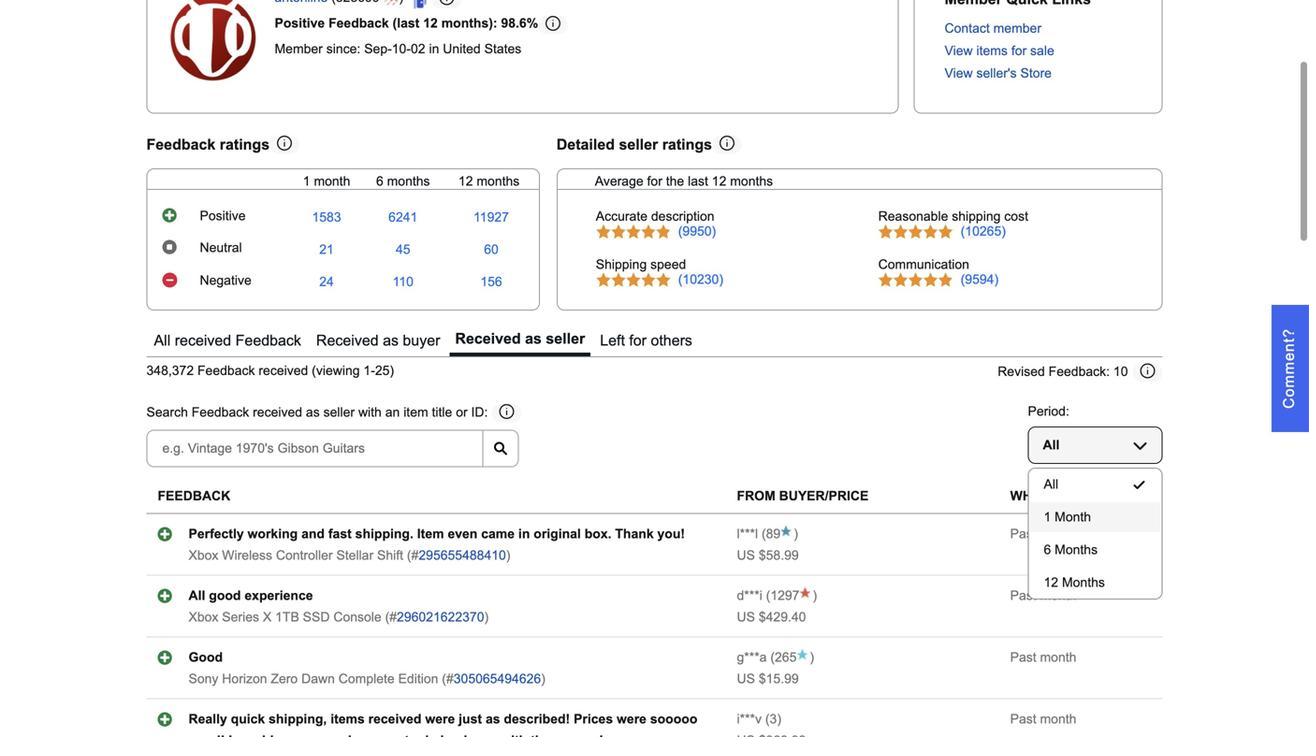 Task type: describe. For each thing, give the bounding box(es) containing it.
all inside "button"
[[154, 332, 171, 349]]

past month element for $58.99
[[1010, 527, 1076, 541]]

( 265
[[767, 650, 797, 665]]

110 button
[[393, 274, 413, 289]]

1 ratings from the left
[[220, 136, 270, 153]]

ssd
[[303, 610, 330, 625]]

156
[[480, 274, 502, 289]]

(10230) button
[[678, 272, 723, 287]]

months for 6 months
[[387, 174, 430, 188]]

296021622370
[[397, 610, 484, 625]]

265
[[775, 650, 797, 665]]

all received feedback
[[154, 332, 301, 349]]

console
[[333, 610, 381, 625]]

(# inside good sony horizon zero dawn complete edition (# 305065494626 )
[[442, 672, 454, 686]]

select the feedback time period you want to see element
[[1028, 404, 1069, 419]]

received for received as buyer
[[316, 332, 379, 349]]

store
[[1020, 66, 1052, 81]]

contact
[[945, 21, 990, 36]]

working
[[248, 527, 298, 541]]

305065494626 link
[[454, 672, 541, 686]]

12 down click to go to antonline ebay store image in the left top of the page
[[423, 16, 438, 30]]

for inside contact member view items for sale view seller's store
[[1011, 44, 1027, 58]]

month for us $15.99
[[1040, 650, 1076, 665]]

10-
[[392, 42, 411, 56]]

feedback left by buyer. element for ( 1297
[[737, 589, 762, 603]]

4 past from the top
[[1010, 712, 1036, 727]]

guys!
[[568, 734, 603, 737]]

to
[[405, 734, 417, 737]]

left for others
[[600, 332, 692, 349]]

thank
[[615, 527, 654, 541]]

feedback element
[[158, 489, 230, 503]]

as up 25)
[[383, 332, 399, 349]]

all good experience xbox series x 1tb ssd console (# 296021622370 )
[[189, 589, 489, 625]]

all button
[[1028, 427, 1163, 464]]

search
[[146, 405, 188, 420]]

(last
[[393, 16, 420, 30]]

g***a
[[737, 650, 767, 665]]

(9594)
[[961, 272, 998, 287]]

neutral
[[200, 241, 242, 255]]

2 ratings from the left
[[662, 136, 712, 153]]

1 month
[[303, 174, 350, 188]]

us for us $429.40
[[737, 610, 755, 625]]

1583
[[312, 210, 341, 224]]

9950 ratings received on accurate description. click to check average rating. element
[[678, 224, 716, 239]]

accurate
[[596, 209, 647, 224]]

described!
[[504, 712, 570, 727]]

( for 89
[[762, 527, 766, 541]]

1tb
[[275, 610, 299, 625]]

received inside really quick shipping, items received were just as described! prices were sooooo good! i would recommend anyone to do business with these guys!
[[368, 712, 422, 727]]

( 1297
[[762, 589, 800, 603]]

feedback left by buyer. element for ( 89
[[737, 527, 758, 541]]

feedback left by buyer. element containing i***v
[[737, 712, 762, 727]]

2 vertical spatial seller
[[323, 405, 355, 420]]

i
[[229, 734, 232, 737]]

10265 ratings received on reasonable shipping cost. click to check average rating. element
[[961, 224, 1006, 239]]

others
[[651, 332, 692, 349]]

feedback left by buyer. element for ( 265
[[737, 650, 767, 665]]

reasonable shipping cost
[[878, 209, 1028, 224]]

month for us $429.40
[[1040, 589, 1076, 603]]

view items for sale link
[[945, 44, 1054, 58]]

$58.99
[[759, 548, 799, 563]]

id:
[[471, 405, 488, 420]]

1 view from the top
[[945, 44, 973, 58]]

past for us $15.99
[[1010, 650, 1036, 665]]

stellar
[[336, 548, 373, 563]]

received down 348,372 feedback received (viewing 1-25)
[[253, 405, 302, 420]]

us for us $58.99
[[737, 548, 755, 563]]

l***l
[[737, 527, 758, 541]]

received left '(viewing'
[[259, 363, 308, 378]]

9594 ratings received on communication. click to check average rating. element
[[961, 272, 998, 287]]

received as seller
[[455, 330, 585, 347]]

do
[[421, 734, 437, 737]]

(10265) button
[[961, 224, 1006, 239]]

) inside good sony horizon zero dawn complete edition (# 305065494626 )
[[541, 672, 545, 686]]

horizon
[[222, 672, 267, 686]]

received inside all received feedback "button"
[[175, 332, 231, 349]]

i***v
[[737, 712, 762, 727]]

6 for 6 months
[[1044, 543, 1051, 557]]

110
[[393, 274, 413, 289]]

295655488410 link
[[419, 548, 506, 563]]

comment?
[[1280, 328, 1297, 409]]

sony
[[189, 672, 218, 686]]

60
[[484, 242, 499, 257]]

or
[[456, 405, 468, 420]]

us $429.40
[[737, 610, 806, 625]]

positive feedback (last 12 months): 98.6%
[[275, 16, 538, 30]]

business
[[440, 734, 497, 737]]

just
[[459, 712, 482, 727]]

0 vertical spatial with
[[358, 405, 382, 420]]

3 months from the left
[[730, 174, 773, 188]]

comment? link
[[1272, 305, 1309, 432]]

$15.99
[[759, 672, 799, 686]]

25)
[[375, 363, 394, 378]]

the
[[666, 174, 684, 188]]

sooooo
[[650, 712, 697, 727]]

past month element for $429.40
[[1010, 589, 1076, 603]]

xbox inside all good experience xbox series x 1tb ssd console (# 296021622370 )
[[189, 610, 218, 625]]

search feedback received as seller with an item title or id:
[[146, 405, 488, 420]]

) inside perfectly working and fast shipping. item even came in original box. thank you! xbox wireless controller stellar shift (# 295655488410 )
[[506, 548, 510, 563]]

these
[[531, 734, 565, 737]]

2 were from the left
[[617, 712, 646, 727]]

period:
[[1028, 404, 1069, 419]]

anyone
[[355, 734, 401, 737]]

24 button
[[319, 274, 334, 289]]

contact member view items for sale view seller's store
[[945, 21, 1054, 81]]

89
[[766, 527, 781, 541]]

295655488410
[[419, 548, 506, 563]]

month for us $58.99
[[1040, 527, 1076, 541]]

user profile for antonline image
[[166, 0, 260, 85]]

1-
[[363, 363, 375, 378]]

past for us $429.40
[[1010, 589, 1036, 603]]

month
[[1055, 510, 1091, 524]]

accurate description
[[596, 209, 714, 224]]

) right 1297
[[813, 589, 817, 603]]

edition
[[398, 672, 438, 686]]

for for left for others
[[629, 332, 647, 349]]

feedback inside "button"
[[235, 332, 301, 349]]

left
[[600, 332, 625, 349]]

positive for positive
[[200, 209, 246, 223]]

received for received as seller
[[455, 330, 521, 347]]

feedback ratings
[[146, 136, 270, 153]]

average
[[595, 174, 643, 188]]

received as seller button
[[450, 326, 591, 357]]

came
[[481, 527, 515, 541]]



Task type: locate. For each thing, give the bounding box(es) containing it.
past month for us $15.99
[[1010, 650, 1076, 665]]

positive up neutral
[[200, 209, 246, 223]]

d***i
[[737, 589, 762, 603]]

negative
[[200, 274, 251, 288]]

0 horizontal spatial ratings
[[220, 136, 270, 153]]

feedback for positive
[[328, 16, 389, 30]]

positive up member
[[275, 16, 325, 30]]

1 horizontal spatial with
[[501, 734, 527, 737]]

(9594) button
[[961, 272, 998, 287]]

11927
[[473, 210, 509, 224]]

feedback:
[[1049, 364, 1110, 379]]

experience
[[245, 589, 313, 603]]

seller
[[619, 136, 658, 153], [546, 330, 585, 347], [323, 405, 355, 420]]

0 horizontal spatial 1
[[303, 174, 310, 188]]

(
[[762, 527, 766, 541], [766, 589, 770, 603], [770, 650, 775, 665], [765, 712, 770, 727]]

with down described!
[[501, 734, 527, 737]]

feedback left by buyer. element containing g***a
[[737, 650, 767, 665]]

months up 12 months
[[1055, 543, 1098, 557]]

) down the came
[[506, 548, 510, 563]]

feedback for search
[[192, 405, 249, 420]]

1 vertical spatial seller
[[546, 330, 585, 347]]

controller
[[276, 548, 333, 563]]

6 for 6 months
[[376, 174, 383, 188]]

0 vertical spatial 1
[[303, 174, 310, 188]]

1 xbox from the top
[[189, 548, 218, 563]]

items up anyone
[[330, 712, 365, 727]]

items inside contact member view items for sale view seller's store
[[976, 44, 1008, 58]]

as left left
[[525, 330, 542, 347]]

60 button
[[484, 242, 499, 257]]

3
[[770, 712, 777, 727]]

an
[[385, 405, 400, 420]]

received up '(viewing'
[[316, 332, 379, 349]]

( right i***v
[[765, 712, 770, 727]]

12 down 6 months
[[1044, 575, 1058, 590]]

2 feedback left by buyer. element from the top
[[737, 589, 762, 603]]

2 vertical spatial us
[[737, 672, 755, 686]]

12 months
[[1044, 575, 1105, 590]]

perfectly working and fast shipping. item even came in original box. thank you! xbox wireless controller stellar shift (# 295655488410 )
[[189, 527, 685, 563]]

1 horizontal spatial 6
[[1044, 543, 1051, 557]]

1 horizontal spatial positive
[[275, 16, 325, 30]]

quick
[[231, 712, 265, 727]]

past month for us $429.40
[[1010, 589, 1076, 603]]

us down d***i at the bottom right of the page
[[737, 610, 755, 625]]

0 vertical spatial for
[[1011, 44, 1027, 58]]

all good experience element
[[189, 589, 313, 603]]

good sony horizon zero dawn complete edition (# 305065494626 )
[[189, 650, 545, 686]]

3 us from the top
[[737, 672, 755, 686]]

perfectly
[[189, 527, 244, 541]]

for down member
[[1011, 44, 1027, 58]]

united
[[443, 42, 481, 56]]

us down l***l
[[737, 548, 755, 563]]

item
[[403, 405, 428, 420]]

received down 156 button
[[455, 330, 521, 347]]

past month for us $58.99
[[1010, 527, 1076, 541]]

1 vertical spatial months
[[1062, 575, 1105, 590]]

1 vertical spatial view
[[945, 66, 973, 81]]

1 vertical spatial for
[[647, 174, 662, 188]]

1 horizontal spatial months
[[477, 174, 520, 188]]

perfectly working and fast shipping. item even came in original box. thank you! element
[[189, 527, 685, 541]]

for for average for the last 12 months
[[647, 174, 662, 188]]

months for 6 months
[[1055, 543, 1098, 557]]

3 past month element from the top
[[1010, 650, 1076, 665]]

even
[[448, 527, 478, 541]]

left for others button
[[594, 326, 698, 357]]

1 vertical spatial items
[[330, 712, 365, 727]]

21 button
[[319, 242, 334, 257]]

2 view from the top
[[945, 66, 973, 81]]

months):
[[441, 16, 497, 30]]

list box
[[1028, 468, 1163, 600]]

4 feedback left by buyer. element from the top
[[737, 712, 762, 727]]

0 vertical spatial positive
[[275, 16, 325, 30]]

view down contact
[[945, 44, 973, 58]]

1 past month from the top
[[1010, 527, 1076, 541]]

1 vertical spatial with
[[501, 734, 527, 737]]

4 past month element from the top
[[1010, 712, 1076, 727]]

1 for 1 month
[[303, 174, 310, 188]]

1 past from the top
[[1010, 527, 1036, 541]]

0 horizontal spatial were
[[425, 712, 455, 727]]

from buyer/price element
[[737, 489, 869, 503]]

feedback left by buyer. element up us $15.99
[[737, 650, 767, 665]]

past month element
[[1010, 527, 1076, 541], [1010, 589, 1076, 603], [1010, 650, 1076, 665], [1010, 712, 1076, 727]]

0 vertical spatial us
[[737, 548, 755, 563]]

02
[[411, 42, 425, 56]]

since:
[[326, 42, 361, 56]]

10
[[1113, 364, 1128, 379]]

title
[[432, 405, 452, 420]]

) right i***v
[[777, 712, 781, 727]]

with inside really quick shipping, items received were just as described! prices were sooooo good! i would recommend anyone to do business with these guys!
[[501, 734, 527, 737]]

1 months from the left
[[387, 174, 430, 188]]

2 vertical spatial (#
[[442, 672, 454, 686]]

1 horizontal spatial 1
[[1044, 510, 1051, 524]]

1 vertical spatial 1
[[1044, 510, 1051, 524]]

348,372 feedback received (viewing 1-25)
[[146, 363, 394, 378]]

1297
[[770, 589, 800, 603]]

months down 6 months
[[1062, 575, 1105, 590]]

1 were from the left
[[425, 712, 455, 727]]

as inside really quick shipping, items received were just as described! prices were sooooo good! i would recommend anyone to do business with these guys!
[[486, 712, 500, 727]]

0 vertical spatial 6
[[376, 174, 383, 188]]

all up 1 month on the bottom right
[[1044, 477, 1058, 492]]

(9950) button
[[678, 224, 716, 239]]

2 horizontal spatial seller
[[619, 136, 658, 153]]

0 vertical spatial months
[[1055, 543, 1098, 557]]

x
[[263, 610, 272, 625]]

would
[[236, 734, 274, 737]]

months up 6241
[[387, 174, 430, 188]]

0 horizontal spatial items
[[330, 712, 365, 727]]

(# right console
[[385, 610, 397, 625]]

2 past month from the top
[[1010, 589, 1076, 603]]

) up described!
[[541, 672, 545, 686]]

0 horizontal spatial 6
[[376, 174, 383, 188]]

0 vertical spatial seller
[[619, 136, 658, 153]]

(9950)
[[678, 224, 716, 239]]

feedback left by buyer. element containing d***i
[[737, 589, 762, 603]]

when element
[[1010, 489, 1050, 503]]

( for 265
[[770, 650, 775, 665]]

305065494626
[[454, 672, 541, 686]]

2 us from the top
[[737, 610, 755, 625]]

received as buyer
[[316, 332, 440, 349]]

revised
[[998, 364, 1045, 379]]

feedback left by buyer. element left "89"
[[737, 527, 758, 541]]

1 horizontal spatial (#
[[407, 548, 419, 563]]

items down contact member link
[[976, 44, 1008, 58]]

months
[[387, 174, 430, 188], [477, 174, 520, 188], [730, 174, 773, 188]]

2 months from the left
[[477, 174, 520, 188]]

1 for 1 month
[[1044, 510, 1051, 524]]

) right the 265
[[810, 650, 814, 665]]

2 horizontal spatial (#
[[442, 672, 454, 686]]

0 horizontal spatial months
[[387, 174, 430, 188]]

click to go to antonline ebay store image
[[413, 0, 432, 9]]

fast
[[328, 527, 352, 541]]

1 horizontal spatial received
[[455, 330, 521, 347]]

24
[[319, 274, 334, 289]]

all inside popup button
[[1043, 438, 1060, 452]]

0 horizontal spatial received
[[316, 332, 379, 349]]

2 past month element from the top
[[1010, 589, 1076, 603]]

items for received
[[330, 712, 365, 727]]

prices
[[574, 712, 613, 727]]

past for us $58.99
[[1010, 527, 1036, 541]]

1 vertical spatial us
[[737, 610, 755, 625]]

1 inside list box
[[1044, 510, 1051, 524]]

for left the
[[647, 174, 662, 188]]

feedback score is 325699 element
[[336, 0, 380, 9]]

months for 12 months
[[1062, 575, 1105, 590]]

( 89
[[758, 527, 781, 541]]

good
[[189, 650, 223, 665]]

4 past month from the top
[[1010, 712, 1076, 727]]

0 vertical spatial items
[[976, 44, 1008, 58]]

months for 12 months
[[477, 174, 520, 188]]

6 months
[[376, 174, 430, 188]]

received up to
[[368, 712, 422, 727]]

feedback left by buyer. element left 3
[[737, 712, 762, 727]]

1 feedback left by buyer. element from the top
[[737, 527, 758, 541]]

1 vertical spatial positive
[[200, 209, 246, 223]]

( right d***i at the bottom right of the page
[[766, 589, 770, 603]]

from buyer/price
[[737, 489, 869, 503]]

us down g***a
[[737, 672, 755, 686]]

(viewing
[[312, 363, 360, 378]]

) up 305065494626
[[484, 610, 489, 625]]

0 horizontal spatial with
[[358, 405, 382, 420]]

us $15.99
[[737, 672, 799, 686]]

seller left left
[[546, 330, 585, 347]]

2 past from the top
[[1010, 589, 1036, 603]]

received up "348,372"
[[175, 332, 231, 349]]

6241
[[388, 210, 418, 224]]

member
[[993, 21, 1041, 36]]

12 right the 6 months
[[458, 174, 473, 188]]

shipping speed
[[596, 257, 686, 272]]

12 right last
[[712, 174, 726, 188]]

feedback
[[328, 16, 389, 30], [146, 136, 215, 153], [235, 332, 301, 349], [197, 363, 255, 378], [192, 405, 249, 420]]

0 vertical spatial view
[[945, 44, 973, 58]]

in right 02
[[429, 42, 439, 56]]

12
[[423, 16, 438, 30], [458, 174, 473, 188], [712, 174, 726, 188], [1044, 575, 1058, 590]]

0 horizontal spatial (#
[[385, 610, 397, 625]]

1 vertical spatial xbox
[[189, 610, 218, 625]]

us
[[737, 548, 755, 563], [737, 610, 755, 625], [737, 672, 755, 686]]

seller inside button
[[546, 330, 585, 347]]

as up e.g. vintage 1970's gibson guitars text box
[[306, 405, 320, 420]]

were
[[425, 712, 455, 727], [617, 712, 646, 727]]

(# right shift
[[407, 548, 419, 563]]

months up 11927
[[477, 174, 520, 188]]

1 us from the top
[[737, 548, 755, 563]]

3 past from the top
[[1010, 650, 1036, 665]]

for inside button
[[629, 332, 647, 349]]

1 horizontal spatial ratings
[[662, 136, 712, 153]]

2 horizontal spatial months
[[730, 174, 773, 188]]

box.
[[585, 527, 611, 541]]

) right "89"
[[794, 527, 798, 541]]

feedback left by buyer. element containing l***l
[[737, 527, 758, 541]]

months right last
[[730, 174, 773, 188]]

all left "good"
[[189, 589, 205, 603]]

all inside all good experience xbox series x 1tb ssd console (# 296021622370 )
[[189, 589, 205, 603]]

were right prices
[[617, 712, 646, 727]]

1 vertical spatial in
[[518, 527, 530, 541]]

) inside all good experience xbox series x 1tb ssd console (# 296021622370 )
[[484, 610, 489, 625]]

sep-
[[364, 42, 392, 56]]

( right l***l
[[762, 527, 766, 541]]

1 horizontal spatial in
[[518, 527, 530, 541]]

(# inside all good experience xbox series x 1tb ssd console (# 296021622370 )
[[385, 610, 397, 625]]

shipping.
[[355, 527, 413, 541]]

feedback left by buyer. element up us $429.40
[[737, 589, 762, 603]]

12 months
[[458, 174, 520, 188]]

all down period: on the right bottom
[[1043, 438, 1060, 452]]

0 vertical spatial in
[[429, 42, 439, 56]]

xbox down perfectly
[[189, 548, 218, 563]]

1 vertical spatial (#
[[385, 610, 397, 625]]

ratings
[[220, 136, 270, 153], [662, 136, 712, 153]]

3 past month from the top
[[1010, 650, 1076, 665]]

view
[[945, 44, 973, 58], [945, 66, 973, 81]]

really quick shipping, items received were just as described! prices were sooooo good! i would recommend anyone to do business with these guys! element
[[189, 712, 697, 737]]

positive for positive feedback (last 12 months): 98.6%
[[275, 16, 325, 30]]

2 vertical spatial for
[[629, 332, 647, 349]]

with left the an
[[358, 405, 382, 420]]

all inside list box
[[1044, 477, 1058, 492]]

2 xbox from the top
[[189, 610, 218, 625]]

were up do
[[425, 712, 455, 727]]

in
[[429, 42, 439, 56], [518, 527, 530, 541]]

cost
[[1004, 209, 1028, 224]]

( for 1297
[[766, 589, 770, 603]]

view left seller's
[[945, 66, 973, 81]]

1 horizontal spatial seller
[[546, 330, 585, 347]]

states
[[484, 42, 521, 56]]

past month element for $15.99
[[1010, 650, 1076, 665]]

(10265)
[[961, 224, 1006, 239]]

description
[[651, 209, 714, 224]]

0 vertical spatial xbox
[[189, 548, 218, 563]]

e.g. Vintage 1970's Gibson Guitars text field
[[146, 430, 483, 467]]

us for us $15.99
[[737, 672, 755, 686]]

past month
[[1010, 527, 1076, 541], [1010, 589, 1076, 603], [1010, 650, 1076, 665], [1010, 712, 1076, 727]]

shipping
[[952, 209, 1001, 224]]

6 down 1 month on the bottom right
[[1044, 543, 1051, 557]]

10230 ratings received on shipping speed. click to check average rating. element
[[678, 272, 723, 287]]

1 horizontal spatial items
[[976, 44, 1008, 58]]

0 horizontal spatial seller
[[323, 405, 355, 420]]

all up "348,372"
[[154, 332, 171, 349]]

good element
[[189, 650, 223, 665]]

member
[[275, 42, 323, 56]]

( right g***a
[[770, 650, 775, 665]]

for right left
[[629, 332, 647, 349]]

items for for
[[976, 44, 1008, 58]]

as right just
[[486, 712, 500, 727]]

6 months
[[1044, 543, 1098, 557]]

feedback left by buyer. element
[[737, 527, 758, 541], [737, 589, 762, 603], [737, 650, 767, 665], [737, 712, 762, 727]]

(# inside perfectly working and fast shipping. item even came in original box. thank you! xbox wireless controller stellar shift (# 295655488410 )
[[407, 548, 419, 563]]

month
[[314, 174, 350, 188], [1040, 527, 1076, 541], [1040, 589, 1076, 603], [1040, 650, 1076, 665], [1040, 712, 1076, 727]]

1 horizontal spatial were
[[617, 712, 646, 727]]

0 vertical spatial (#
[[407, 548, 419, 563]]

6 inside list box
[[1044, 543, 1051, 557]]

6 right 1 month
[[376, 174, 383, 188]]

list box containing all
[[1028, 468, 1163, 600]]

in right the came
[[518, 527, 530, 541]]

3 feedback left by buyer. element from the top
[[737, 650, 767, 665]]

xbox inside perfectly working and fast shipping. item even came in original box. thank you! xbox wireless controller stellar shift (# 295655488410 )
[[189, 548, 218, 563]]

feedback for 348,372
[[197, 363, 255, 378]]

sale
[[1030, 44, 1054, 58]]

0 horizontal spatial in
[[429, 42, 439, 56]]

1 vertical spatial 6
[[1044, 543, 1051, 557]]

as
[[525, 330, 542, 347], [383, 332, 399, 349], [306, 405, 320, 420], [486, 712, 500, 727]]

in inside perfectly working and fast shipping. item even came in original box. thank you! xbox wireless controller stellar shift (# 295655488410 )
[[518, 527, 530, 541]]

seller down '(viewing'
[[323, 405, 355, 420]]

speed
[[650, 257, 686, 272]]

1 past month element from the top
[[1010, 527, 1076, 541]]

0 horizontal spatial positive
[[200, 209, 246, 223]]

shift
[[377, 548, 403, 563]]

xbox down "good"
[[189, 610, 218, 625]]

(# right edition
[[442, 672, 454, 686]]

seller up average
[[619, 136, 658, 153]]

items inside really quick shipping, items received were just as described! prices were sooooo good! i would recommend anyone to do business with these guys!
[[330, 712, 365, 727]]



Task type: vqa. For each thing, say whether or not it's contained in the screenshot.
'It' within the '$5.39 to $529.95 Buy It Now Free shipping Free returns Save up to 20% when you buy more'
no



